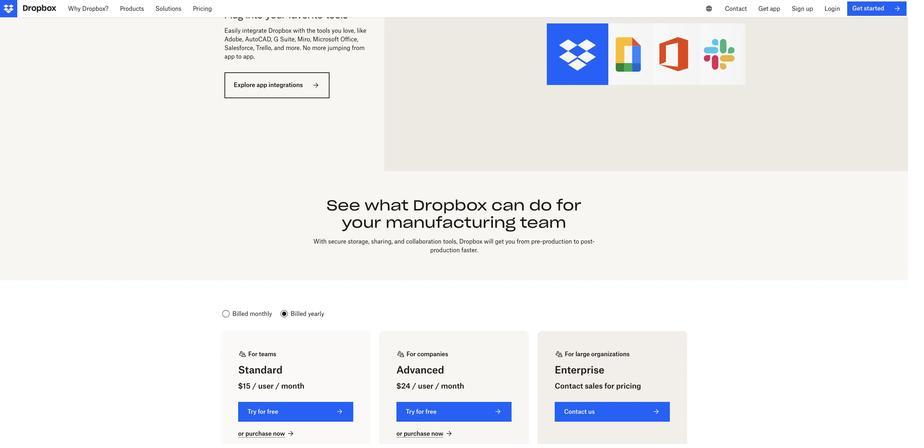 Task type: locate. For each thing, give the bounding box(es) containing it.
billed
[[232, 310, 248, 317], [291, 310, 307, 317]]

/ down standard
[[275, 381, 280, 390]]

0 horizontal spatial from
[[352, 44, 365, 52]]

or purchase now for advanced
[[397, 430, 443, 437]]

4 / from the left
[[435, 381, 439, 390]]

user down standard
[[258, 381, 274, 390]]

2 purchase from the left
[[404, 430, 430, 437]]

production down team
[[543, 238, 572, 245]]

1 or from the left
[[238, 430, 244, 437]]

autocad,
[[245, 36, 272, 43]]

see what dropbox can do for your manufacturing team
[[327, 196, 582, 232]]

try for free link down $15 / user / month at the left of the page
[[238, 402, 353, 422]]

dropbox logo next to the google editors logo, the microsoft office logo, and the slack logo image
[[402, 0, 891, 154]]

1 horizontal spatial your
[[342, 213, 381, 232]]

billed yearly
[[291, 310, 324, 317]]

sign
[[792, 5, 805, 12]]

dropbox inside see what dropbox can do for your manufacturing team
[[413, 196, 487, 214]]

0 horizontal spatial try for free link
[[238, 402, 353, 422]]

try for free
[[248, 408, 278, 415], [406, 408, 437, 415]]

you right get at bottom right
[[506, 238, 515, 245]]

1 horizontal spatial and
[[394, 238, 405, 245]]

try for free for standard
[[248, 408, 278, 415]]

get right contact popup button
[[759, 5, 769, 12]]

1 or purchase now link from the left
[[238, 429, 295, 438]]

or purchase now link for advanced
[[397, 429, 453, 438]]

app
[[770, 5, 780, 12], [224, 53, 235, 60], [257, 81, 267, 89]]

1 vertical spatial app
[[224, 53, 235, 60]]

from inside easily integrate dropbox with the tools you love, like adobe, autocad, g suite, miro, microsoft office, salesforce, trello, and more. no more jumping from app to app.
[[352, 44, 365, 52]]

1 horizontal spatial month
[[441, 381, 464, 390]]

app for explore app integrations
[[257, 81, 267, 89]]

0 vertical spatial tools
[[326, 10, 348, 21]]

and inside with secure storage, sharing, and collaboration tools, dropbox will get you from pre-production to post- production faster.
[[394, 238, 405, 245]]

app down salesforce,
[[224, 53, 235, 60]]

your
[[266, 10, 286, 21], [342, 213, 381, 232]]

manufacturing
[[386, 213, 516, 232]]

1 horizontal spatial try
[[406, 408, 415, 415]]

tools up "microsoft"
[[317, 27, 330, 34]]

try for free down $24 / user / month at bottom
[[406, 408, 437, 415]]

contact us link
[[555, 402, 670, 422]]

1 vertical spatial production
[[430, 246, 460, 254]]

2 try from the left
[[406, 408, 415, 415]]

dropbox inside with secure storage, sharing, and collaboration tools, dropbox will get you from pre-production to post- production faster.
[[459, 238, 482, 245]]

0 vertical spatial you
[[332, 27, 342, 34]]

0 vertical spatial and
[[274, 44, 284, 52]]

1 horizontal spatial free
[[426, 408, 437, 415]]

0 horizontal spatial get
[[759, 5, 769, 12]]

from
[[352, 44, 365, 52], [517, 238, 530, 245]]

contact left get app dropdown button
[[725, 5, 747, 12]]

production
[[543, 238, 572, 245], [430, 246, 460, 254]]

1 vertical spatial your
[[342, 213, 381, 232]]

favorite
[[289, 10, 323, 21]]

0 horizontal spatial and
[[274, 44, 284, 52]]

or purchase now link
[[238, 429, 295, 438], [397, 429, 453, 438]]

billed left the monthly
[[232, 310, 248, 317]]

from left pre-
[[517, 238, 530, 245]]

2 or purchase now from the left
[[397, 430, 443, 437]]

free
[[267, 408, 278, 415], [426, 408, 437, 415]]

1 billed from the left
[[232, 310, 248, 317]]

get
[[852, 5, 863, 12], [759, 5, 769, 12]]

what
[[365, 196, 409, 214]]

1 horizontal spatial user
[[418, 381, 434, 390]]

1 now from the left
[[273, 430, 285, 437]]

get inside 'link'
[[852, 5, 863, 12]]

2 horizontal spatial for
[[565, 350, 574, 358]]

1 vertical spatial tools
[[317, 27, 330, 34]]

now
[[273, 430, 285, 437], [431, 430, 443, 437]]

1 try for free from the left
[[248, 408, 278, 415]]

month for standard
[[281, 381, 304, 390]]

get left started
[[852, 5, 863, 12]]

0 horizontal spatial now
[[273, 430, 285, 437]]

sign up link
[[786, 0, 819, 17]]

for inside see what dropbox can do for your manufacturing team
[[556, 196, 582, 214]]

contact left the us
[[564, 408, 587, 415]]

explore app integrations link
[[224, 72, 330, 98]]

or
[[238, 430, 244, 437], [397, 430, 402, 437]]

0 horizontal spatial free
[[267, 408, 278, 415]]

1 free from the left
[[267, 408, 278, 415]]

1 user from the left
[[258, 381, 274, 390]]

jumping
[[328, 44, 350, 52]]

0 vertical spatial to
[[236, 53, 242, 60]]

0 horizontal spatial month
[[281, 381, 304, 390]]

app inside easily integrate dropbox with the tools you love, like adobe, autocad, g suite, miro, microsoft office, salesforce, trello, and more. no more jumping from app to app.
[[224, 53, 235, 60]]

1 horizontal spatial try for free link
[[397, 402, 512, 422]]

easily integrate dropbox with the tools you love, like adobe, autocad, g suite, miro, microsoft office, salesforce, trello, and more. no more jumping from app to app.
[[224, 27, 366, 60]]

0 horizontal spatial or purchase now
[[238, 430, 285, 437]]

get
[[495, 238, 504, 245]]

0 horizontal spatial you
[[332, 27, 342, 34]]

billed monthly
[[232, 310, 272, 317]]

$24
[[397, 381, 410, 390]]

team
[[520, 213, 566, 232]]

try down $24
[[406, 408, 415, 415]]

2 horizontal spatial app
[[770, 5, 780, 12]]

try down $15
[[248, 408, 256, 415]]

user
[[258, 381, 274, 390], [418, 381, 434, 390]]

login link
[[819, 0, 846, 17]]

1 vertical spatial dropbox
[[413, 196, 487, 214]]

2 or purchase now link from the left
[[397, 429, 453, 438]]

2 vertical spatial dropbox
[[459, 238, 482, 245]]

0 vertical spatial your
[[266, 10, 286, 21]]

advanced
[[397, 364, 444, 376]]

app inside dropdown button
[[770, 5, 780, 12]]

for right do
[[556, 196, 582, 214]]

1 horizontal spatial now
[[431, 430, 443, 437]]

user down advanced
[[418, 381, 434, 390]]

0 horizontal spatial or
[[238, 430, 244, 437]]

1 horizontal spatial app
[[257, 81, 267, 89]]

free down $24 / user / month at bottom
[[426, 408, 437, 415]]

to left post-
[[574, 238, 579, 245]]

get started
[[852, 5, 885, 12]]

get inside dropdown button
[[759, 5, 769, 12]]

try for free link
[[238, 402, 353, 422], [397, 402, 512, 422]]

0 vertical spatial app
[[770, 5, 780, 12]]

to down salesforce,
[[236, 53, 242, 60]]

2 try for free from the left
[[406, 408, 437, 415]]

1 horizontal spatial you
[[506, 238, 515, 245]]

app left 'sign'
[[770, 5, 780, 12]]

contact for contact sales for pricing
[[555, 381, 583, 390]]

0 horizontal spatial or purchase now link
[[238, 429, 295, 438]]

1 horizontal spatial or purchase now
[[397, 430, 443, 437]]

1 for from the left
[[248, 350, 258, 358]]

1 horizontal spatial or purchase now link
[[397, 429, 453, 438]]

and
[[274, 44, 284, 52], [394, 238, 405, 245]]

2 for from the left
[[407, 350, 416, 358]]

and down g
[[274, 44, 284, 52]]

2 vertical spatial app
[[257, 81, 267, 89]]

1 vertical spatial from
[[517, 238, 530, 245]]

2 now from the left
[[431, 430, 443, 437]]

/
[[252, 381, 256, 390], [275, 381, 280, 390], [412, 381, 416, 390], [435, 381, 439, 390]]

1 horizontal spatial for
[[407, 350, 416, 358]]

will
[[484, 238, 494, 245]]

try for free link down $24 / user / month at bottom
[[397, 402, 512, 422]]

0 vertical spatial dropbox
[[268, 27, 292, 34]]

g
[[274, 36, 279, 43]]

1 horizontal spatial get
[[852, 5, 863, 12]]

try for free link for standard
[[238, 402, 353, 422]]

1 horizontal spatial billed
[[291, 310, 307, 317]]

0 vertical spatial contact
[[725, 5, 747, 12]]

for left teams
[[248, 350, 258, 358]]

0 horizontal spatial user
[[258, 381, 274, 390]]

0 horizontal spatial purchase
[[245, 430, 272, 437]]

for
[[556, 196, 582, 214], [605, 381, 615, 390], [258, 408, 266, 415], [416, 408, 424, 415]]

None radio
[[221, 308, 274, 320], [279, 308, 326, 320], [221, 308, 274, 320], [279, 308, 326, 320]]

contact
[[725, 5, 747, 12], [555, 381, 583, 390], [564, 408, 587, 415]]

or purchase now for standard
[[238, 430, 285, 437]]

from inside with secure storage, sharing, and collaboration tools, dropbox will get you from pre-production to post- production faster.
[[517, 238, 530, 245]]

standard
[[238, 364, 283, 376]]

or purchase now
[[238, 430, 285, 437], [397, 430, 443, 437]]

tools up love,
[[326, 10, 348, 21]]

you inside easily integrate dropbox with the tools you love, like adobe, autocad, g suite, miro, microsoft office, salesforce, trello, and more. no more jumping from app to app.
[[332, 27, 342, 34]]

dropbox?
[[82, 5, 108, 12]]

0 vertical spatial production
[[543, 238, 572, 245]]

try for free link for advanced
[[397, 402, 512, 422]]

0 horizontal spatial app
[[224, 53, 235, 60]]

your up storage,
[[342, 213, 381, 232]]

0 vertical spatial from
[[352, 44, 365, 52]]

free down $15 / user / month at the left of the page
[[267, 408, 278, 415]]

billed left yearly
[[291, 310, 307, 317]]

trello,
[[256, 44, 272, 52]]

for companies
[[407, 350, 448, 358]]

2 billed from the left
[[291, 310, 307, 317]]

from down the office,
[[352, 44, 365, 52]]

2 free from the left
[[426, 408, 437, 415]]

and inside easily integrate dropbox with the tools you love, like adobe, autocad, g suite, miro, microsoft office, salesforce, trello, and more. no more jumping from app to app.
[[274, 44, 284, 52]]

1 horizontal spatial to
[[574, 238, 579, 245]]

1 / from the left
[[252, 381, 256, 390]]

2 try for free link from the left
[[397, 402, 512, 422]]

0 horizontal spatial try
[[248, 408, 256, 415]]

0 horizontal spatial to
[[236, 53, 242, 60]]

try for free down $15 / user / month at the left of the page
[[248, 408, 278, 415]]

0 horizontal spatial billed
[[232, 310, 248, 317]]

pricing
[[193, 5, 212, 12]]

1 month from the left
[[281, 381, 304, 390]]

monthly
[[250, 310, 272, 317]]

secure
[[328, 238, 346, 245]]

/ right $24
[[412, 381, 416, 390]]

0 horizontal spatial your
[[266, 10, 286, 21]]

you
[[332, 27, 342, 34], [506, 238, 515, 245]]

try for free for advanced
[[406, 408, 437, 415]]

1 vertical spatial to
[[574, 238, 579, 245]]

month
[[281, 381, 304, 390], [441, 381, 464, 390]]

contact us
[[564, 408, 595, 415]]

1 vertical spatial you
[[506, 238, 515, 245]]

dropbox for integrate
[[268, 27, 292, 34]]

/ down advanced
[[435, 381, 439, 390]]

for teams
[[248, 350, 276, 358]]

2 user from the left
[[418, 381, 434, 390]]

dropbox inside easily integrate dropbox with the tools you love, like adobe, autocad, g suite, miro, microsoft office, salesforce, trello, and more. no more jumping from app to app.
[[268, 27, 292, 34]]

like
[[357, 27, 366, 34]]

for down $24 / user / month at bottom
[[416, 408, 424, 415]]

purchase
[[245, 430, 272, 437], [404, 430, 430, 437]]

1 try for free link from the left
[[238, 402, 353, 422]]

contact inside popup button
[[725, 5, 747, 12]]

up
[[806, 5, 813, 12]]

1 purchase from the left
[[245, 430, 272, 437]]

0 horizontal spatial for
[[248, 350, 258, 358]]

with secure storage, sharing, and collaboration tools, dropbox will get you from pre-production to post- production faster.
[[313, 238, 595, 254]]

1 horizontal spatial from
[[517, 238, 530, 245]]

love,
[[343, 27, 355, 34]]

production down "tools,"
[[430, 246, 460, 254]]

for left large
[[565, 350, 574, 358]]

1 vertical spatial and
[[394, 238, 405, 245]]

0 horizontal spatial try for free
[[248, 408, 278, 415]]

2 / from the left
[[275, 381, 280, 390]]

/ right $15
[[252, 381, 256, 390]]

1 horizontal spatial production
[[543, 238, 572, 245]]

2 or from the left
[[397, 430, 402, 437]]

tools inside easily integrate dropbox with the tools you love, like adobe, autocad, g suite, miro, microsoft office, salesforce, trello, and more. no more jumping from app to app.
[[317, 27, 330, 34]]

you left love,
[[332, 27, 342, 34]]

0 horizontal spatial production
[[430, 246, 460, 254]]

1 vertical spatial contact
[[555, 381, 583, 390]]

2 vertical spatial contact
[[564, 408, 587, 415]]

app right explore
[[257, 81, 267, 89]]

your right into
[[266, 10, 286, 21]]

1 horizontal spatial or
[[397, 430, 402, 437]]

2 month from the left
[[441, 381, 464, 390]]

and right sharing, on the left
[[394, 238, 405, 245]]

contact for contact
[[725, 5, 747, 12]]

billed for billed monthly
[[232, 310, 248, 317]]

for up advanced
[[407, 350, 416, 358]]

1 or purchase now from the left
[[238, 430, 285, 437]]

1 try from the left
[[248, 408, 256, 415]]

1 horizontal spatial purchase
[[404, 430, 430, 437]]

3 for from the left
[[565, 350, 574, 358]]

contact down enterprise
[[555, 381, 583, 390]]

no
[[303, 44, 311, 52]]

1 horizontal spatial try for free
[[406, 408, 437, 415]]



Task type: describe. For each thing, give the bounding box(es) containing it.
companies
[[417, 350, 448, 358]]

get for get app
[[759, 5, 769, 12]]

for for enterprise
[[565, 350, 574, 358]]

get started link
[[847, 1, 907, 16]]

for for advanced
[[407, 350, 416, 358]]

now for advanced
[[431, 430, 443, 437]]

into
[[246, 10, 263, 21]]

see
[[327, 196, 360, 214]]

$15 / user / month
[[238, 381, 304, 390]]

plug into your favorite tools
[[224, 10, 348, 21]]

contact button
[[719, 0, 753, 17]]

post-
[[581, 238, 595, 245]]

sales
[[585, 381, 603, 390]]

you inside with secure storage, sharing, and collaboration tools, dropbox will get you from pre-production to post- production faster.
[[506, 238, 515, 245]]

for for standard
[[248, 350, 258, 358]]

explore
[[234, 81, 255, 89]]

purchase for advanced
[[404, 430, 430, 437]]

sharing,
[[371, 238, 393, 245]]

microsoft
[[313, 36, 339, 43]]

now for standard
[[273, 430, 285, 437]]

us
[[588, 408, 595, 415]]

contact for contact us
[[564, 408, 587, 415]]

solutions button
[[150, 0, 187, 17]]

large
[[576, 350, 590, 358]]

easily
[[224, 27, 241, 34]]

your inside see what dropbox can do for your manufacturing team
[[342, 213, 381, 232]]

free for standard
[[267, 408, 278, 415]]

tools,
[[443, 238, 458, 245]]

pricing
[[616, 381, 641, 390]]

why dropbox? button
[[62, 0, 114, 17]]

get app
[[759, 5, 780, 12]]

app for get app
[[770, 5, 780, 12]]

for large organizations
[[565, 350, 630, 358]]

try for advanced
[[406, 408, 415, 415]]

to inside with secure storage, sharing, and collaboration tools, dropbox will get you from pre-production to post- production faster.
[[574, 238, 579, 245]]

miro,
[[298, 36, 311, 43]]

sign up
[[792, 5, 813, 12]]

yearly
[[308, 310, 324, 317]]

do
[[529, 196, 552, 214]]

month for advanced
[[441, 381, 464, 390]]

or purchase now link for standard
[[238, 429, 295, 438]]

faster.
[[461, 246, 478, 254]]

products button
[[114, 0, 150, 17]]

billed for billed yearly
[[291, 310, 307, 317]]

$24 / user / month
[[397, 381, 464, 390]]

the
[[307, 27, 315, 34]]

can
[[492, 196, 525, 214]]

started
[[864, 5, 885, 12]]

user for advanced
[[418, 381, 434, 390]]

3 / from the left
[[412, 381, 416, 390]]

free for advanced
[[426, 408, 437, 415]]

with
[[293, 27, 305, 34]]

pre-
[[531, 238, 543, 245]]

adobe,
[[224, 36, 244, 43]]

$15
[[238, 381, 251, 390]]

more.
[[286, 44, 301, 52]]

get for get started
[[852, 5, 863, 12]]

organizations
[[591, 350, 630, 358]]

or for advanced
[[397, 430, 402, 437]]

solutions
[[156, 5, 181, 12]]

explore app integrations
[[234, 81, 303, 89]]

integrate
[[242, 27, 267, 34]]

app.
[[243, 53, 255, 60]]

user for standard
[[258, 381, 274, 390]]

get app button
[[753, 0, 786, 17]]

dropbox for what
[[413, 196, 487, 214]]

pricing link
[[187, 0, 218, 17]]

office,
[[340, 36, 358, 43]]

collaboration
[[406, 238, 442, 245]]

teams
[[259, 350, 276, 358]]

for right the sales
[[605, 381, 615, 390]]

plug
[[224, 10, 243, 21]]

contact sales for pricing
[[555, 381, 641, 390]]

login
[[825, 5, 840, 12]]

why dropbox?
[[68, 5, 108, 12]]

storage,
[[348, 238, 370, 245]]

suite,
[[280, 36, 296, 43]]

salesforce,
[[224, 44, 254, 52]]

products
[[120, 5, 144, 12]]

for down $15 / user / month at the left of the page
[[258, 408, 266, 415]]

purchase for standard
[[245, 430, 272, 437]]

more
[[312, 44, 326, 52]]

integrations
[[269, 81, 303, 89]]

or for standard
[[238, 430, 244, 437]]

enterprise
[[555, 364, 605, 376]]

why
[[68, 5, 81, 12]]

to inside easily integrate dropbox with the tools you love, like adobe, autocad, g suite, miro, microsoft office, salesforce, trello, and more. no more jumping from app to app.
[[236, 53, 242, 60]]

try for standard
[[248, 408, 256, 415]]

with
[[313, 238, 327, 245]]



Task type: vqa. For each thing, say whether or not it's contained in the screenshot.
first the "user" from the left
yes



